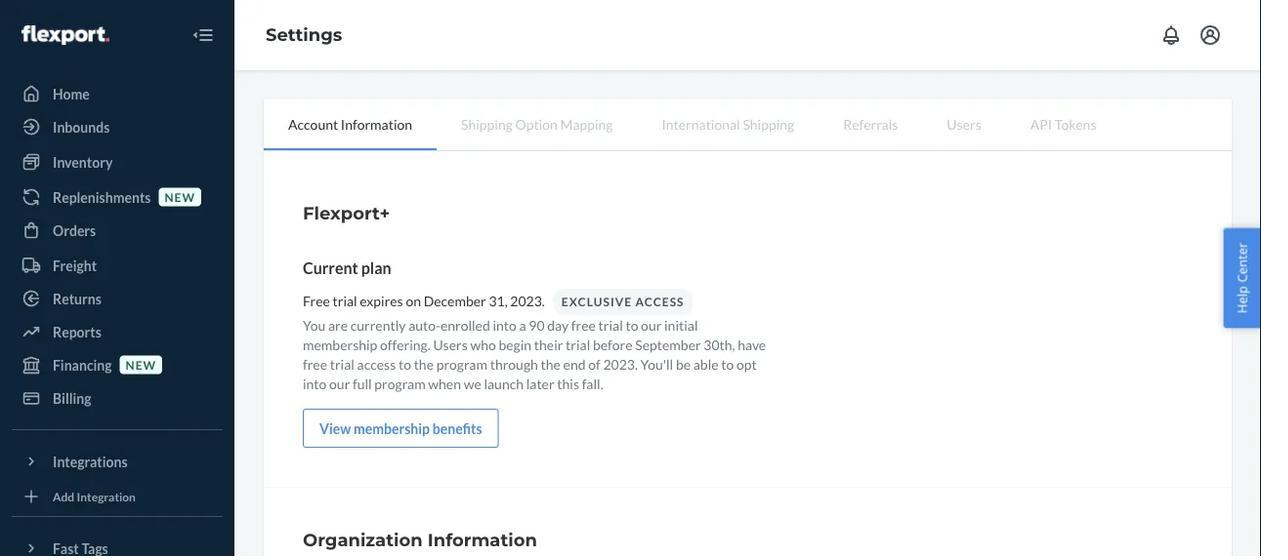 Task type: vqa. For each thing, say whether or not it's contained in the screenshot.
replenishments
yes



Task type: describe. For each thing, give the bounding box(es) containing it.
trial up full
[[330, 356, 355, 373]]

their
[[534, 337, 563, 353]]

open account menu image
[[1199, 23, 1222, 47]]

end
[[563, 356, 586, 373]]

integrations button
[[12, 447, 223, 478]]

open notifications image
[[1160, 23, 1183, 47]]

2023. inside you are currently auto-enrolled into a 90 day free trial to our initial membership offering. users who begin their trial before september 30th, have free trial access to the program through the end of 2023. you'll be able to opt into our full program when we launch later this fall.
[[603, 356, 638, 373]]

add
[[53, 490, 74, 504]]

you are currently auto-enrolled into a 90 day free trial to our initial membership offering. users who begin their trial before september 30th, have free trial access to the program through the end of 2023. you'll be able to opt into our full program when we launch later this fall.
[[303, 317, 766, 392]]

december
[[424, 293, 486, 309]]

you'll
[[641, 356, 673, 373]]

1 shipping from the left
[[461, 116, 513, 132]]

organization
[[303, 530, 423, 551]]

2 horizontal spatial to
[[721, 356, 734, 373]]

a
[[519, 317, 526, 334]]

users inside you are currently auto-enrolled into a 90 day free trial to our initial membership offering. users who begin their trial before september 30th, have free trial access to the program through the end of 2023. you'll be able to opt into our full program when we launch later this fall.
[[433, 337, 468, 353]]

free
[[303, 293, 330, 309]]

exclusive access
[[562, 295, 685, 309]]

organization information
[[303, 530, 537, 551]]

1 horizontal spatial to
[[626, 317, 639, 334]]

help center button
[[1224, 228, 1262, 329]]

0 horizontal spatial our
[[329, 376, 350, 392]]

integrations
[[53, 454, 128, 471]]

referrals
[[843, 116, 898, 132]]

through
[[490, 356, 538, 373]]

center
[[1234, 243, 1251, 283]]

orders
[[53, 222, 96, 239]]

users inside tab
[[947, 116, 982, 132]]

currently
[[351, 317, 406, 334]]

information for account information
[[341, 116, 412, 132]]

are
[[328, 317, 348, 334]]

returns
[[53, 291, 101, 307]]

0 vertical spatial free
[[571, 317, 596, 334]]

replenishments
[[53, 189, 151, 206]]

30th,
[[704, 337, 735, 353]]

later
[[526, 376, 555, 392]]

offering.
[[380, 337, 431, 353]]

access
[[636, 295, 685, 309]]

initial
[[665, 317, 698, 334]]

close navigation image
[[192, 23, 215, 47]]

you
[[303, 317, 326, 334]]

users tab
[[923, 100, 1006, 149]]

plan
[[361, 258, 392, 278]]

inbounds
[[53, 119, 110, 135]]

able
[[694, 356, 719, 373]]

view membership benefits
[[320, 421, 482, 437]]

shipping option mapping
[[461, 116, 613, 132]]

api tokens
[[1031, 116, 1097, 132]]

international shipping tab
[[638, 100, 819, 149]]

who
[[470, 337, 496, 353]]

mapping
[[560, 116, 613, 132]]

trial up before
[[599, 317, 623, 334]]

freight
[[53, 257, 97, 274]]

flexport+
[[303, 202, 390, 224]]

0 horizontal spatial into
[[303, 376, 327, 392]]

1 the from the left
[[414, 356, 434, 373]]

international
[[662, 116, 740, 132]]

inbounds link
[[12, 111, 223, 143]]

home
[[53, 86, 90, 102]]

account
[[288, 116, 338, 132]]

api tokens tab
[[1006, 100, 1121, 149]]

1 horizontal spatial into
[[493, 317, 517, 334]]

begin
[[499, 337, 532, 353]]

home link
[[12, 78, 223, 109]]

account information
[[288, 116, 412, 132]]

api
[[1031, 116, 1052, 132]]

flexport logo image
[[21, 25, 109, 45]]

shipping option mapping tab
[[437, 100, 638, 149]]

trial up end
[[566, 337, 590, 353]]

0 vertical spatial program
[[436, 356, 488, 373]]

benefits
[[433, 421, 482, 437]]

2 the from the left
[[541, 356, 561, 373]]



Task type: locate. For each thing, give the bounding box(es) containing it.
free down you
[[303, 356, 327, 373]]

billing
[[53, 390, 91, 407]]

1 vertical spatial program
[[375, 376, 426, 392]]

information inside tab
[[341, 116, 412, 132]]

membership inside you are currently auto-enrolled into a 90 day free trial to our initial membership offering. users who begin their trial before september 30th, have free trial access to the program through the end of 2023. you'll be able to opt into our full program when we launch later this fall.
[[303, 337, 377, 353]]

users
[[947, 116, 982, 132], [433, 337, 468, 353]]

enrolled
[[441, 317, 490, 334]]

view membership benefits button
[[303, 409, 499, 449]]

before
[[593, 337, 633, 353]]

1 horizontal spatial information
[[428, 530, 537, 551]]

0 vertical spatial new
[[165, 190, 195, 204]]

1 vertical spatial users
[[433, 337, 468, 353]]

fall.
[[582, 376, 604, 392]]

the down their
[[541, 356, 561, 373]]

current plan
[[303, 258, 392, 278]]

billing link
[[12, 383, 223, 414]]

free right day
[[571, 317, 596, 334]]

2023. up a
[[510, 293, 545, 309]]

2023.
[[510, 293, 545, 309], [603, 356, 638, 373]]

our left full
[[329, 376, 350, 392]]

2 shipping from the left
[[743, 116, 795, 132]]

1 horizontal spatial our
[[641, 317, 662, 334]]

1 vertical spatial our
[[329, 376, 350, 392]]

be
[[676, 356, 691, 373]]

into
[[493, 317, 517, 334], [303, 376, 327, 392]]

on
[[406, 293, 421, 309]]

view
[[320, 421, 351, 437]]

current
[[303, 258, 358, 278]]

membership down full
[[354, 421, 430, 437]]

we
[[464, 376, 481, 392]]

returns link
[[12, 283, 223, 315]]

our
[[641, 317, 662, 334], [329, 376, 350, 392]]

access
[[357, 356, 396, 373]]

account information tab
[[264, 100, 437, 150]]

to left opt
[[721, 356, 734, 373]]

into left full
[[303, 376, 327, 392]]

financing
[[53, 357, 112, 374]]

expires
[[360, 293, 403, 309]]

launch
[[484, 376, 524, 392]]

0 horizontal spatial to
[[399, 356, 411, 373]]

new
[[165, 190, 195, 204], [126, 358, 156, 372]]

option
[[515, 116, 558, 132]]

help
[[1234, 286, 1251, 314]]

1 horizontal spatial 2023.
[[603, 356, 638, 373]]

0 vertical spatial information
[[341, 116, 412, 132]]

international shipping
[[662, 116, 795, 132]]

full
[[353, 376, 372, 392]]

inventory link
[[12, 147, 223, 178]]

1 vertical spatial new
[[126, 358, 156, 372]]

settings
[[266, 24, 342, 46]]

reports
[[53, 324, 101, 341]]

of
[[588, 356, 601, 373]]

free trial expires on december 31, 2023.
[[303, 293, 545, 309]]

view membership benefits link
[[303, 409, 499, 449]]

the down offering.
[[414, 356, 434, 373]]

users left api
[[947, 116, 982, 132]]

new for replenishments
[[165, 190, 195, 204]]

0 vertical spatial into
[[493, 317, 517, 334]]

when
[[428, 376, 461, 392]]

settings link
[[266, 24, 342, 46]]

program up we
[[436, 356, 488, 373]]

membership inside button
[[354, 421, 430, 437]]

september
[[635, 337, 701, 353]]

tab list
[[264, 100, 1232, 151]]

exclusive
[[562, 295, 632, 309]]

add integration
[[53, 490, 136, 504]]

1 vertical spatial into
[[303, 376, 327, 392]]

shipping
[[461, 116, 513, 132], [743, 116, 795, 132]]

0 horizontal spatial information
[[341, 116, 412, 132]]

referrals tab
[[819, 100, 923, 149]]

shipping left option
[[461, 116, 513, 132]]

program down access at the left of the page
[[375, 376, 426, 392]]

new down reports link
[[126, 358, 156, 372]]

0 horizontal spatial program
[[375, 376, 426, 392]]

free
[[571, 317, 596, 334], [303, 356, 327, 373]]

reports link
[[12, 317, 223, 348]]

trial
[[333, 293, 357, 309], [599, 317, 623, 334], [566, 337, 590, 353], [330, 356, 355, 373]]

help center
[[1234, 243, 1251, 314]]

1 horizontal spatial free
[[571, 317, 596, 334]]

0 vertical spatial users
[[947, 116, 982, 132]]

add integration link
[[12, 486, 223, 509]]

31,
[[489, 293, 508, 309]]

0 horizontal spatial the
[[414, 356, 434, 373]]

90
[[529, 317, 545, 334]]

the
[[414, 356, 434, 373], [541, 356, 561, 373]]

1 vertical spatial membership
[[354, 421, 430, 437]]

0 vertical spatial membership
[[303, 337, 377, 353]]

this
[[557, 376, 579, 392]]

1 horizontal spatial the
[[541, 356, 561, 373]]

0 horizontal spatial shipping
[[461, 116, 513, 132]]

trial up "are"
[[333, 293, 357, 309]]

1 vertical spatial 2023.
[[603, 356, 638, 373]]

our down access
[[641, 317, 662, 334]]

1 horizontal spatial program
[[436, 356, 488, 373]]

0 horizontal spatial 2023.
[[510, 293, 545, 309]]

to
[[626, 317, 639, 334], [399, 356, 411, 373], [721, 356, 734, 373]]

day
[[547, 317, 569, 334]]

information
[[341, 116, 412, 132], [428, 530, 537, 551]]

freight link
[[12, 250, 223, 281]]

0 horizontal spatial new
[[126, 358, 156, 372]]

information for organization information
[[428, 530, 537, 551]]

1 horizontal spatial shipping
[[743, 116, 795, 132]]

auto-
[[409, 317, 441, 334]]

users down "enrolled"
[[433, 337, 468, 353]]

to down exclusive access in the bottom of the page
[[626, 317, 639, 334]]

1 horizontal spatial new
[[165, 190, 195, 204]]

program
[[436, 356, 488, 373], [375, 376, 426, 392]]

new up orders link
[[165, 190, 195, 204]]

1 vertical spatial free
[[303, 356, 327, 373]]

1 horizontal spatial users
[[947, 116, 982, 132]]

membership down "are"
[[303, 337, 377, 353]]

orders link
[[12, 215, 223, 246]]

new for financing
[[126, 358, 156, 372]]

membership
[[303, 337, 377, 353], [354, 421, 430, 437]]

2023. down before
[[603, 356, 638, 373]]

have
[[738, 337, 766, 353]]

integration
[[77, 490, 136, 504]]

1 vertical spatial information
[[428, 530, 537, 551]]

shipping right international
[[743, 116, 795, 132]]

0 horizontal spatial free
[[303, 356, 327, 373]]

tab list containing account information
[[264, 100, 1232, 151]]

to down offering.
[[399, 356, 411, 373]]

inventory
[[53, 154, 113, 171]]

tokens
[[1055, 116, 1097, 132]]

opt
[[737, 356, 757, 373]]

0 vertical spatial 2023.
[[510, 293, 545, 309]]

0 horizontal spatial users
[[433, 337, 468, 353]]

into left a
[[493, 317, 517, 334]]

0 vertical spatial our
[[641, 317, 662, 334]]



